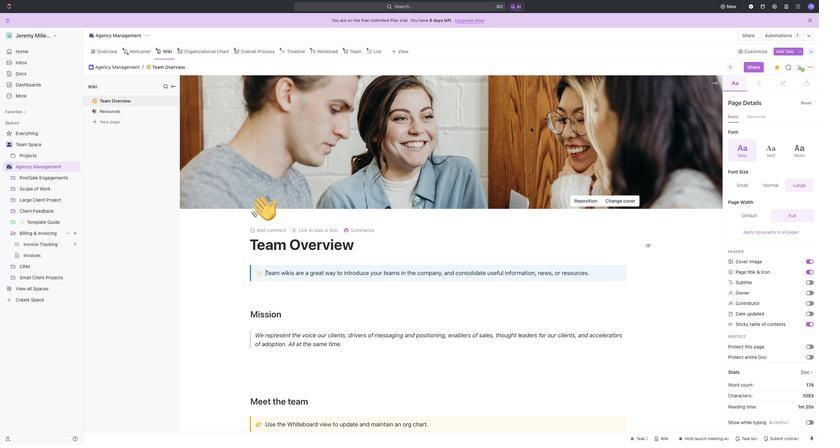 Task type: vqa. For each thing, say whether or not it's contained in the screenshot.


Task type: describe. For each thing, give the bounding box(es) containing it.
customize button
[[736, 47, 769, 56]]

or inside ✨ team wikis are a great way to introduce your teams in the company, and consolidate useful information, news, or resources.
[[555, 270, 560, 277]]

2 horizontal spatial 👋
[[251, 193, 277, 224]]

feedback
[[33, 209, 54, 214]]

more
[[16, 93, 26, 99]]

thought
[[496, 333, 516, 339]]

image
[[749, 259, 762, 265]]

organizational chart link
[[183, 47, 229, 56]]

protect entire doc
[[728, 355, 767, 361]]

sticky
[[736, 322, 749, 328]]

jeremy miller's workspace, , element
[[6, 32, 12, 39]]

6
[[74, 242, 77, 247]]

and left accelerators
[[578, 333, 588, 339]]

summarize button
[[341, 226, 377, 235]]

organizational chart
[[184, 49, 229, 54]]

dashboards link
[[3, 80, 80, 90]]

inbox link
[[3, 58, 80, 68]]

large for large
[[793, 183, 806, 188]]

the left team on the bottom of the page
[[273, 397, 286, 407]]

projects inside small client projects 'link'
[[46, 275, 63, 281]]

sans
[[738, 153, 747, 158]]

0 vertical spatial agency management link
[[87, 32, 143, 40]]

pages
[[787, 230, 799, 235]]

team inside ✨ team wikis are a great way to introduce your teams in the company, and consolidate useful information, news, or resources.
[[265, 270, 280, 277]]

scope
[[20, 186, 33, 192]]

share inside button
[[742, 33, 755, 38]]

1 vertical spatial agency
[[95, 64, 111, 70]]

reset
[[801, 101, 811, 106]]

✨ template guide
[[20, 220, 60, 225]]

agency management for business time image within the tree
[[16, 164, 61, 170]]

billing & invoicing
[[20, 231, 57, 236]]

invoices
[[24, 253, 41, 259]]

👉 use the whiteboard view to update and maintain an org chart.
[[255, 421, 428, 429]]

process
[[257, 49, 275, 54]]

space for team space
[[28, 142, 41, 147]]

protect for protect entire doc
[[728, 355, 744, 361]]

of right "table"
[[762, 322, 766, 328]]

icon
[[761, 270, 770, 275]]

work
[[40, 186, 51, 192]]

small client projects
[[20, 275, 63, 281]]

add comment
[[257, 228, 286, 234]]

unlimited
[[370, 18, 389, 23]]

reposition button
[[570, 196, 602, 207]]

team overview
[[250, 236, 354, 254]]

updated
[[747, 312, 764, 317]]

create space link
[[3, 295, 79, 306]]

projects inside projects link
[[20, 153, 37, 159]]

information,
[[505, 270, 536, 277]]

protect for protect
[[728, 335, 746, 339]]

2 our from the left
[[547, 333, 556, 339]]

page for page details
[[728, 100, 742, 107]]

link
[[299, 228, 307, 234]]

are inside ✨ team wikis are a great way to introduce your teams in the company, and consolidate useful information, news, or resources.
[[296, 270, 304, 277]]

upgrade
[[455, 17, 474, 23]]

0 vertical spatial agency
[[95, 33, 112, 38]]

task
[[785, 49, 794, 54]]

left.
[[444, 18, 452, 23]]

home
[[16, 49, 28, 54]]

organizational
[[184, 49, 216, 54]]

apply
[[743, 230, 754, 235]]

postsale engagements
[[20, 175, 68, 181]]

view for view
[[398, 49, 409, 54]]

1 horizontal spatial business time image
[[90, 34, 94, 37]]

invoice tracking
[[24, 242, 58, 248]]

the right at
[[303, 341, 311, 348]]

0 vertical spatial management
[[113, 33, 141, 38]]

client for large
[[33, 197, 45, 203]]

2 clients, from the left
[[558, 333, 576, 339]]

resources
[[100, 109, 120, 114]]

174
[[806, 383, 814, 388]]

view button
[[390, 44, 411, 59]]

basic
[[728, 114, 739, 119]]

1 you from the left
[[332, 18, 339, 23]]

✨ for ✨ template guide
[[20, 220, 26, 225]]

✨ for ✨ team wikis are a great way to introduce your teams in the company, and consolidate useful information, news, or resources.
[[255, 270, 263, 277]]

a
[[305, 270, 309, 277]]

add for add comment
[[257, 228, 265, 234]]

0 horizontal spatial 👋
[[92, 98, 97, 103]]

favorites
[[5, 110, 22, 114]]

agency management link for business time image within the tree
[[16, 162, 79, 172]]

to inside dropdown button
[[309, 228, 313, 234]]

& inside tree
[[34, 231, 37, 236]]

an
[[395, 422, 401, 429]]

default
[[742, 213, 757, 219]]

1 horizontal spatial doc
[[758, 355, 767, 361]]

workload link
[[316, 47, 338, 56]]

all
[[288, 341, 295, 348]]

advanced
[[747, 114, 766, 119]]

sidebar navigation
[[0, 28, 85, 446]]

days
[[433, 18, 443, 23]]

20s
[[805, 405, 814, 410]]

whiteboard
[[287, 422, 318, 429]]

welcome! link
[[128, 47, 151, 56]]

postsale engagements link
[[20, 173, 79, 183]]

guide
[[47, 220, 60, 225]]

meet
[[250, 397, 271, 407]]

1 horizontal spatial all
[[782, 230, 786, 235]]

task
[[314, 228, 323, 234]]

view
[[319, 422, 331, 429]]

free
[[361, 18, 369, 23]]

and inside ✨ team wikis are a great way to introduce your teams in the company, and consolidate useful information, news, or resources.
[[444, 270, 454, 277]]

2 you from the left
[[410, 18, 418, 23]]

normal
[[763, 183, 779, 188]]

invoices link
[[24, 251, 79, 261]]

maintain
[[371, 422, 393, 429]]

mono
[[794, 153, 805, 158]]

list link
[[372, 47, 381, 56]]

jeremy miller's workspace
[[16, 33, 81, 39]]

useful
[[487, 270, 503, 277]]

client for small
[[32, 275, 45, 281]]

page details
[[728, 100, 762, 107]]

for
[[539, 333, 546, 339]]

team down add comment
[[250, 236, 286, 254]]

doc inside link to task or doc dropdown button
[[330, 228, 338, 234]]

2 horizontal spatial doc
[[801, 370, 810, 376]]

9
[[429, 18, 432, 23]]

of inside sidebar navigation
[[34, 186, 38, 192]]

1 horizontal spatial 👋 team overview
[[146, 64, 185, 70]]

news,
[[538, 270, 553, 277]]

sales,
[[479, 333, 494, 339]]

positioning,
[[416, 333, 447, 339]]

business time image inside tree
[[7, 165, 12, 169]]

new for new
[[727, 4, 736, 9]]

we
[[255, 333, 264, 339]]

docs link
[[3, 69, 80, 79]]

engagements
[[39, 175, 68, 181]]

1 vertical spatial &
[[757, 270, 760, 275]]

📚 button
[[92, 109, 100, 114]]

font for font
[[728, 129, 738, 135]]

overview down the wiki link
[[165, 64, 185, 70]]

you are on the free unlimited plan trial. you have 9 days left. upgrade now
[[332, 17, 484, 23]]

0 vertical spatial 👋
[[146, 65, 151, 70]]

overall process link
[[240, 47, 275, 56]]

reading time:
[[728, 405, 757, 410]]

team space link
[[16, 140, 79, 150]]

to inside 👉 use the whiteboard view to update and maintain an org chart.
[[333, 422, 338, 429]]

and inside 👉 use the whiteboard view to update and maintain an org chart.
[[360, 422, 369, 429]]

miller's
[[35, 33, 53, 39]]

team inside tree
[[16, 142, 27, 147]]

team link
[[348, 47, 361, 56]]

management for business time icon's agency management link
[[112, 64, 140, 70]]

stats
[[728, 370, 740, 376]]

agency management for business time icon
[[95, 64, 140, 70]]

crm
[[20, 264, 30, 270]]

0 horizontal spatial wiki
[[88, 84, 97, 89]]

1m 20s
[[798, 405, 814, 410]]

👉
[[255, 421, 263, 429]]

or inside dropdown button
[[324, 228, 329, 234]]



Task type: locate. For each thing, give the bounding box(es) containing it.
update
[[340, 422, 358, 429]]

2 vertical spatial agency management
[[16, 164, 61, 170]]

wiki
[[163, 49, 172, 54], [88, 84, 97, 89]]

our up same
[[318, 333, 326, 339]]

1 vertical spatial client
[[20, 209, 32, 214]]

are
[[340, 18, 346, 23], [296, 270, 304, 277]]

reposition
[[574, 199, 597, 204]]

add task button
[[774, 48, 796, 55]]

0 vertical spatial wiki
[[163, 49, 172, 54]]

0 vertical spatial dropdown menu image
[[725, 62, 736, 73]]

1 vertical spatial spaces
[[33, 286, 49, 292]]

management down projects link
[[33, 164, 61, 170]]

0 horizontal spatial our
[[318, 333, 326, 339]]

0 vertical spatial or
[[324, 228, 329, 234]]

management for agency management link corresponding to business time image within the tree
[[33, 164, 61, 170]]

3 protect from the top
[[728, 355, 744, 361]]

team right user group icon
[[16, 142, 27, 147]]

add inside button
[[776, 49, 784, 54]]

tree inside sidebar navigation
[[3, 128, 80, 306]]

clients, right for
[[558, 333, 576, 339]]

wikis
[[281, 270, 294, 277]]

page down cover
[[736, 270, 746, 275]]

protect this page
[[728, 345, 764, 350]]

👋 down welcome!
[[146, 65, 151, 70]]

team left list link
[[350, 49, 361, 54]]

large down scope on the top left
[[20, 197, 32, 203]]

you
[[332, 18, 339, 23], [410, 18, 418, 23]]

large
[[793, 183, 806, 188], [20, 197, 32, 203]]

1 horizontal spatial view
[[398, 49, 409, 54]]

timeline
[[287, 49, 305, 54]]

👋
[[146, 65, 151, 70], [92, 98, 97, 103], [251, 193, 277, 224]]

client feedback
[[20, 209, 54, 214]]

2 vertical spatial page
[[736, 270, 746, 275]]

page left width
[[728, 200, 739, 205]]

table
[[750, 322, 760, 328]]

1 clients, from the left
[[328, 333, 347, 339]]

0 horizontal spatial business time image
[[7, 165, 12, 169]]

page right this
[[754, 345, 764, 350]]

0 vertical spatial spaces
[[5, 121, 19, 126]]

0 vertical spatial share
[[742, 33, 755, 38]]

1 vertical spatial projects
[[46, 275, 63, 281]]

new inside the new button
[[727, 4, 736, 9]]

page
[[728, 100, 742, 107], [728, 200, 739, 205], [736, 270, 746, 275]]

1m
[[798, 405, 804, 410]]

overview left the welcome! link
[[97, 49, 117, 54]]

0 horizontal spatial clients,
[[328, 333, 347, 339]]

0 vertical spatial all
[[782, 230, 786, 235]]

1 horizontal spatial page
[[754, 345, 764, 350]]

0 horizontal spatial add
[[257, 228, 265, 234]]

font size
[[728, 169, 748, 175]]

doc
[[330, 228, 338, 234], [758, 355, 767, 361], [801, 370, 810, 376]]

agency management link
[[87, 32, 143, 40], [95, 64, 140, 70], [16, 162, 79, 172]]

word
[[728, 383, 739, 388]]

list
[[374, 49, 381, 54]]

1 vertical spatial business time image
[[7, 165, 12, 169]]

projects down team space
[[20, 153, 37, 159]]

all inside tree
[[27, 286, 32, 292]]

small inside small client projects 'link'
[[20, 275, 31, 281]]

view inside tree
[[16, 286, 26, 292]]

wiki up 👋 dropdown button
[[88, 84, 97, 89]]

large right 'normal'
[[793, 183, 806, 188]]

link to task or doc
[[299, 228, 338, 234]]

0 vertical spatial client
[[33, 197, 45, 203]]

share down the customize button
[[747, 64, 760, 70]]

new for new page
[[100, 119, 109, 124]]

wiki link
[[162, 47, 172, 56]]

1 horizontal spatial wiki
[[163, 49, 172, 54]]

0 vertical spatial add
[[776, 49, 784, 54]]

agency management up overview link in the top of the page
[[95, 33, 141, 38]]

share up the customize button
[[742, 33, 755, 38]]

apply typography to all pages
[[743, 230, 799, 235]]

view up create
[[16, 286, 26, 292]]

of right drivers
[[368, 333, 373, 339]]

1 horizontal spatial our
[[547, 333, 556, 339]]

&
[[34, 231, 37, 236], [757, 270, 760, 275]]

we represent the voice our clients, drivers of messaging and positioning, enablers of sales, thought leaders for our clients, and accelerators of adoption. all at the same time.
[[255, 333, 623, 348]]

team left the wikis
[[265, 270, 280, 277]]

0 horizontal spatial you
[[332, 18, 339, 23]]

1 horizontal spatial clients,
[[558, 333, 576, 339]]

font down basic
[[728, 129, 738, 135]]

space down everything link
[[28, 142, 41, 147]]

team
[[288, 397, 308, 407]]

the inside ✨ team wikis are a great way to introduce your teams in the company, and consolidate useful information, news, or resources.
[[407, 270, 416, 277]]

1 vertical spatial 👋
[[92, 98, 97, 103]]

2 protect from the top
[[728, 345, 744, 350]]

business time image down user group icon
[[7, 165, 12, 169]]

& right billing at left bottom
[[34, 231, 37, 236]]

client inside 'link'
[[32, 275, 45, 281]]

view all spaces link
[[3, 284, 79, 295]]

spaces down small client projects
[[33, 286, 49, 292]]

agency management link up overview link in the top of the page
[[87, 32, 143, 40]]

1 vertical spatial font
[[728, 169, 738, 175]]

welcome!
[[129, 49, 151, 54]]

1 horizontal spatial projects
[[46, 275, 63, 281]]

projects down crm link
[[46, 275, 63, 281]]

the right use
[[277, 422, 286, 429]]

the inside 👉 use the whiteboard view to update and maintain an org chart.
[[277, 422, 286, 429]]

0 horizontal spatial ✨
[[20, 220, 26, 225]]

0 vertical spatial protect
[[728, 335, 746, 339]]

0 vertical spatial new
[[727, 4, 736, 9]]

width
[[740, 200, 753, 205]]

large inside tree
[[20, 197, 32, 203]]

agency management inside tree
[[16, 164, 61, 170]]

management up the welcome! link
[[113, 33, 141, 38]]

or right task on the bottom left
[[324, 228, 329, 234]]

agency management down overview link in the top of the page
[[95, 64, 140, 70]]

the up at
[[292, 333, 301, 339]]

1 horizontal spatial are
[[340, 18, 346, 23]]

1 horizontal spatial dropdown menu image
[[725, 62, 736, 73]]

0 vertical spatial page
[[110, 119, 120, 124]]

1 vertical spatial page
[[728, 200, 739, 205]]

overall
[[241, 49, 256, 54]]

1 font from the top
[[728, 129, 738, 135]]

the right in
[[407, 270, 416, 277]]

cover
[[623, 199, 635, 204]]

page for page width
[[728, 200, 739, 205]]

accelerators
[[589, 333, 622, 339]]

1 vertical spatial protect
[[728, 345, 744, 350]]

and right the company,
[[444, 270, 454, 277]]

0 vertical spatial space
[[28, 142, 41, 147]]

client up 'view all spaces' link
[[32, 275, 45, 281]]

of down we
[[255, 341, 260, 348]]

scope of work
[[20, 186, 51, 192]]

1 vertical spatial large
[[20, 197, 32, 203]]

0 horizontal spatial spaces
[[5, 121, 19, 126]]

1 vertical spatial management
[[112, 64, 140, 70]]

management down the welcome! link
[[112, 64, 140, 70]]

overview down task on the bottom left
[[289, 236, 354, 254]]

introduce
[[344, 270, 369, 277]]

1 vertical spatial dropdown menu image
[[646, 243, 652, 249]]

small for small client projects
[[20, 275, 31, 281]]

1 horizontal spatial large
[[793, 183, 806, 188]]

j
[[8, 33, 10, 38]]

doc right entire
[[758, 355, 767, 361]]

agency right business time icon
[[95, 64, 111, 70]]

doc right task on the bottom left
[[330, 228, 338, 234]]

0 horizontal spatial view
[[16, 286, 26, 292]]

✨ left the wikis
[[255, 270, 263, 277]]

2 vertical spatial management
[[33, 164, 61, 170]]

space down 'view all spaces' link
[[31, 298, 44, 303]]

👋 team overview down the wiki link
[[146, 64, 185, 70]]

2 vertical spatial agency management link
[[16, 162, 79, 172]]

0 vertical spatial font
[[728, 129, 738, 135]]

you left have
[[410, 18, 418, 23]]

✨ inside tree
[[20, 220, 26, 225]]

protect for protect this page
[[728, 345, 744, 350]]

1 vertical spatial add
[[257, 228, 265, 234]]

docs
[[16, 71, 26, 77]]

full
[[789, 213, 796, 219]]

👋 up 📚
[[92, 98, 97, 103]]

small for small
[[737, 183, 748, 188]]

entire
[[745, 355, 757, 361]]

0 vertical spatial view
[[398, 49, 409, 54]]

team up 📚 resources
[[100, 98, 111, 104]]

to right way
[[337, 270, 342, 277]]

change cover button
[[602, 196, 639, 207]]

team inside 👋 team overview
[[100, 98, 111, 104]]

the inside you are on the free unlimited plan trial. you have 9 days left. upgrade now
[[354, 18, 360, 23]]

serif
[[767, 153, 775, 158]]

2 font from the top
[[728, 169, 738, 175]]

your
[[370, 270, 382, 277]]

invoicing
[[38, 231, 57, 236]]

agency management link down overview link in the top of the page
[[95, 64, 140, 70]]

1 vertical spatial all
[[27, 286, 32, 292]]

1 our from the left
[[318, 333, 326, 339]]

1 vertical spatial agency management link
[[95, 64, 140, 70]]

billing & invoicing link
[[20, 229, 62, 239]]

space inside the team space link
[[28, 142, 41, 147]]

small down size
[[737, 183, 748, 188]]

are inside you are on the free unlimited plan trial. you have 9 days left. upgrade now
[[340, 18, 346, 23]]

page up basic
[[728, 100, 742, 107]]

way
[[325, 270, 336, 277]]

protect down sticky
[[728, 335, 746, 339]]

the right the on
[[354, 18, 360, 23]]

wiki right welcome!
[[163, 49, 172, 54]]

to inside ✨ team wikis are a great way to introduce your teams in the company, and consolidate useful information, news, or resources.
[[337, 270, 342, 277]]

0 vertical spatial agency management
[[95, 33, 141, 38]]

1
[[796, 33, 798, 38]]

0 horizontal spatial projects
[[20, 153, 37, 159]]

chart
[[217, 49, 229, 54]]

spaces inside tree
[[33, 286, 49, 292]]

typography
[[755, 230, 776, 235]]

✨ up billing at left bottom
[[20, 220, 26, 225]]

overview up the resources
[[112, 98, 131, 104]]

and right the messaging
[[405, 333, 414, 339]]

👋 up add comment
[[251, 193, 277, 224]]

client up the template on the left
[[20, 209, 32, 214]]

0 vertical spatial ✨
[[20, 220, 26, 225]]

font
[[728, 129, 738, 135], [728, 169, 738, 175]]

create space
[[16, 298, 44, 303]]

team space
[[16, 142, 41, 147]]

0 vertical spatial page
[[728, 100, 742, 107]]

clients, up time.
[[328, 333, 347, 339]]

or
[[324, 228, 329, 234], [555, 270, 560, 277]]

0 horizontal spatial small
[[20, 275, 31, 281]]

protect left this
[[728, 345, 744, 350]]

agency management up "postsale engagements"
[[16, 164, 61, 170]]

0 vertical spatial are
[[340, 18, 346, 23]]

1 vertical spatial 👋 team overview
[[92, 98, 131, 104]]

agency up postsale
[[16, 164, 32, 170]]

business time image
[[90, 34, 94, 37], [7, 165, 12, 169]]

voice
[[302, 333, 316, 339]]

0 horizontal spatial doc
[[330, 228, 338, 234]]

agency up overview link in the top of the page
[[95, 33, 112, 38]]

scope of work link
[[20, 184, 79, 195]]

owner
[[736, 291, 749, 296]]

same
[[313, 341, 327, 348]]

spaces down favorites
[[5, 121, 19, 126]]

comment
[[266, 228, 286, 234]]

invoice
[[24, 242, 38, 248]]

our right for
[[547, 333, 556, 339]]

1 horizontal spatial 👋
[[146, 65, 151, 70]]

to right typography
[[777, 230, 781, 235]]

small
[[737, 183, 748, 188], [20, 275, 31, 281]]

agency management
[[95, 33, 141, 38], [95, 64, 140, 70], [16, 164, 61, 170]]

0 vertical spatial large
[[793, 183, 806, 188]]

1 vertical spatial page
[[754, 345, 764, 350]]

characters:
[[728, 394, 753, 399]]

1 vertical spatial agency management
[[95, 64, 140, 70]]

you left the on
[[332, 18, 339, 23]]

team down the wiki link
[[152, 64, 164, 70]]

0 horizontal spatial new
[[100, 119, 109, 124]]

view right list
[[398, 49, 409, 54]]

tree
[[3, 128, 80, 306]]

1 vertical spatial wiki
[[88, 84, 97, 89]]

2 vertical spatial doc
[[801, 370, 810, 376]]

1 vertical spatial are
[[296, 270, 304, 277]]

agency management link up the postsale engagements link at the left top of page
[[16, 162, 79, 172]]

0 horizontal spatial all
[[27, 286, 32, 292]]

add left task
[[776, 49, 784, 54]]

org
[[403, 422, 411, 429]]

change cover button
[[602, 196, 639, 207]]

date updated
[[736, 312, 764, 317]]

business time image
[[90, 66, 93, 69]]

0 vertical spatial projects
[[20, 153, 37, 159]]

👋 team overview
[[146, 64, 185, 70], [92, 98, 131, 104]]

title
[[747, 270, 755, 275]]

view button
[[390, 47, 411, 56]]

of left work
[[34, 186, 38, 192]]

✨ team wikis are a great way to introduce your teams in the company, and consolidate useful information, news, or resources.
[[255, 270, 589, 277]]

space for create space
[[31, 298, 44, 303]]

0 vertical spatial small
[[737, 183, 748, 188]]

1 horizontal spatial ✨
[[255, 270, 263, 277]]

view all spaces
[[16, 286, 49, 292]]

0 horizontal spatial 👋 team overview
[[92, 98, 131, 104]]

tree containing everything
[[3, 128, 80, 306]]

doc up 174
[[801, 370, 810, 376]]

font for font size
[[728, 169, 738, 175]]

and
[[444, 270, 454, 277], [405, 333, 414, 339], [578, 333, 588, 339], [360, 422, 369, 429]]

and right update
[[360, 422, 369, 429]]

view
[[398, 49, 409, 54], [16, 286, 26, 292]]

agency management link for business time icon
[[95, 64, 140, 70]]

all up create space
[[27, 286, 32, 292]]

of left sales,
[[472, 333, 478, 339]]

are left the on
[[340, 18, 346, 23]]

1 vertical spatial or
[[555, 270, 560, 277]]

messaging
[[375, 333, 403, 339]]

2 vertical spatial agency
[[16, 164, 32, 170]]

space inside create space link
[[31, 298, 44, 303]]

all left "pages"
[[782, 230, 786, 235]]

1 vertical spatial share
[[747, 64, 760, 70]]

contents
[[767, 322, 786, 328]]

client up client feedback
[[33, 197, 45, 203]]

font left size
[[728, 169, 738, 175]]

✨ template guide link
[[20, 217, 79, 228]]

share
[[742, 33, 755, 38], [747, 64, 760, 70]]

small client projects link
[[20, 273, 79, 283]]

show
[[728, 420, 740, 426]]

or right news,
[[555, 270, 560, 277]]

business time image right 'workspace'
[[90, 34, 94, 37]]

2 vertical spatial 👋
[[251, 193, 277, 224]]

add left the "comment"
[[257, 228, 265, 234]]

1 vertical spatial doc
[[758, 355, 767, 361]]

👋 team overview up the resources
[[92, 98, 131, 104]]

0 horizontal spatial &
[[34, 231, 37, 236]]

to right view
[[333, 422, 338, 429]]

1 horizontal spatial small
[[737, 183, 748, 188]]

0 horizontal spatial or
[[324, 228, 329, 234]]

0 horizontal spatial are
[[296, 270, 304, 277]]

agency inside sidebar navigation
[[16, 164, 32, 170]]

everything link
[[3, 128, 79, 139]]

view inside button
[[398, 49, 409, 54]]

view for view all spaces
[[16, 286, 26, 292]]

small down crm
[[20, 275, 31, 281]]

user group image
[[7, 143, 12, 147]]

to right link
[[309, 228, 313, 234]]

page for page title & icon
[[736, 270, 746, 275]]

1 horizontal spatial spaces
[[33, 286, 49, 292]]

to
[[309, 228, 313, 234], [777, 230, 781, 235], [337, 270, 342, 277], [333, 422, 338, 429]]

1 horizontal spatial &
[[757, 270, 760, 275]]

& right title
[[757, 270, 760, 275]]

1 vertical spatial view
[[16, 286, 26, 292]]

management inside tree
[[33, 164, 61, 170]]

page
[[110, 119, 120, 124], [754, 345, 764, 350]]

dropdown menu image
[[725, 62, 736, 73], [646, 243, 652, 249]]

page down the resources
[[110, 119, 120, 124]]

1 vertical spatial new
[[100, 119, 109, 124]]

0 horizontal spatial large
[[20, 197, 32, 203]]

1 protect from the top
[[728, 335, 746, 339]]

protect down protect this page on the right bottom of page
[[728, 355, 744, 361]]

0 vertical spatial doc
[[330, 228, 338, 234]]

all
[[782, 230, 786, 235], [27, 286, 32, 292]]

large for large client project
[[20, 197, 32, 203]]

add for add task
[[776, 49, 784, 54]]

summarize
[[351, 228, 374, 234]]

0 horizontal spatial dropdown menu image
[[646, 243, 652, 249]]

are left 'a'
[[296, 270, 304, 277]]

1 horizontal spatial or
[[555, 270, 560, 277]]



